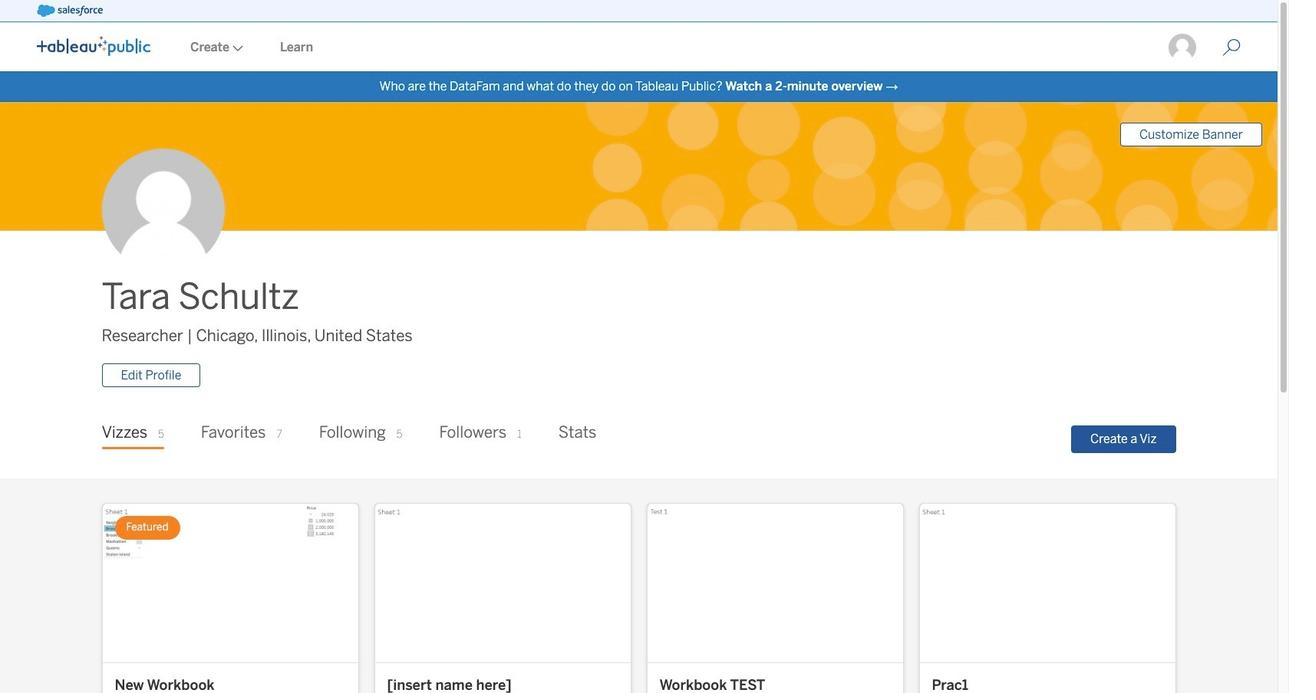 Task type: locate. For each thing, give the bounding box(es) containing it.
4 workbook thumbnail image from the left
[[920, 505, 1176, 663]]

3 workbook thumbnail image from the left
[[648, 505, 903, 663]]

workbook thumbnail image
[[102, 505, 358, 663], [375, 505, 631, 663], [648, 505, 903, 663], [920, 505, 1176, 663]]

salesforce logo image
[[37, 5, 103, 17]]

1 workbook thumbnail image from the left
[[102, 505, 358, 663]]

2 workbook thumbnail image from the left
[[375, 505, 631, 663]]

featured element
[[115, 517, 180, 540]]



Task type: describe. For each thing, give the bounding box(es) containing it.
go to search image
[[1204, 38, 1260, 57]]

logo image
[[37, 36, 150, 56]]

create image
[[230, 45, 243, 51]]

avatar image
[[102, 149, 225, 272]]

tara.schultz image
[[1168, 32, 1198, 63]]



Task type: vqa. For each thing, say whether or not it's contained in the screenshot.
The "Workbook Thumbnail"
yes



